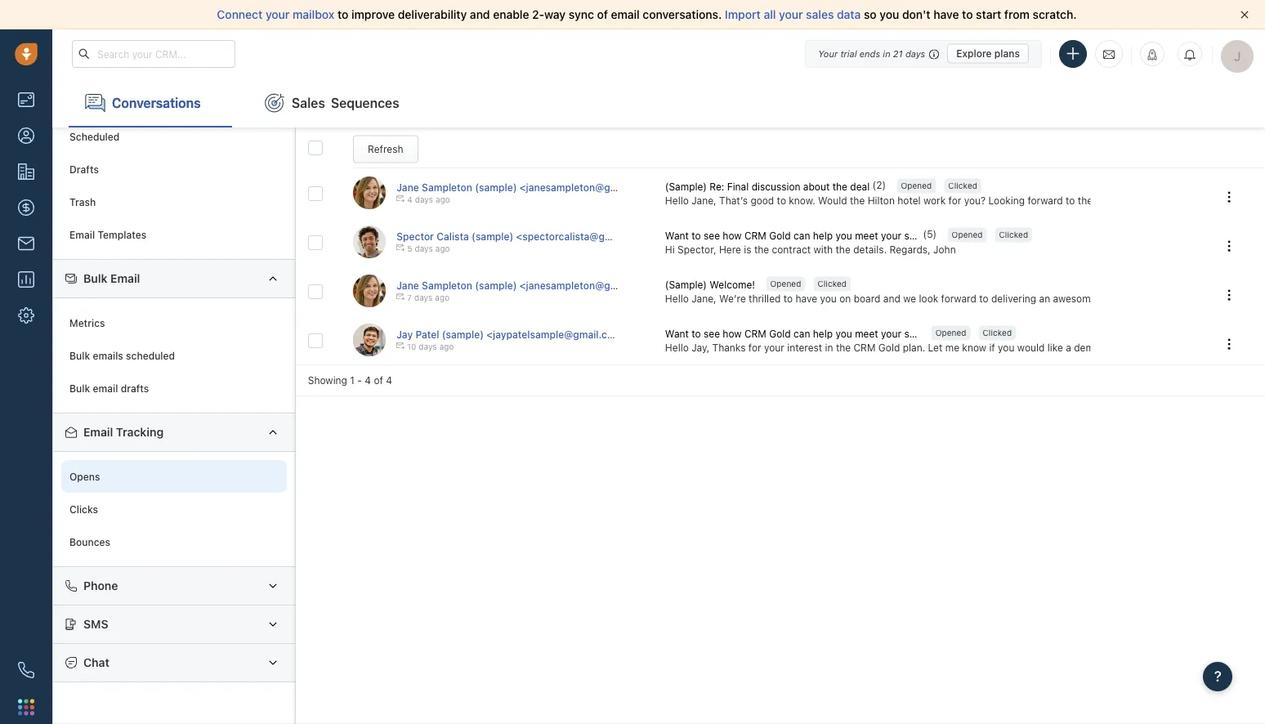 Task type: locate. For each thing, give the bounding box(es) containing it.
bulk for bulk email drafts
[[69, 382, 90, 394]]

outgoing image for hi
[[396, 243, 405, 252]]

0 horizontal spatial have
[[796, 293, 817, 304]]

jane, for that's
[[691, 195, 716, 206]]

email left drafts
[[93, 382, 118, 394]]

phone image
[[18, 662, 34, 678]]

want to see how crm gold can help you meet your sales goals? up interest
[[665, 328, 960, 339]]

enable
[[493, 8, 529, 21]]

2 hello from the top
[[665, 293, 689, 304]]

1 want to see how crm gold can help you meet your sales goals? link from the top
[[665, 228, 960, 242]]

1 vertical spatial want
[[665, 328, 689, 339]]

of right demo
[[1103, 342, 1112, 353]]

(sample) inside (sample) re: final discussion about the deal (2)
[[665, 181, 707, 192]]

1 (sample) from the top
[[665, 181, 707, 192]]

want
[[665, 230, 689, 241], [665, 328, 689, 339]]

1 jane from the top
[[396, 181, 419, 193]]

want to see how crm gold can help you meet your sales goals? for <spectorcalista@gmail.com>
[[665, 230, 960, 241]]

(sample) down the spector,
[[665, 279, 707, 290]]

about
[[803, 181, 830, 192]]

1 how from the top
[[723, 230, 742, 241]]

0 vertical spatial <janesampleton@gmail.com>
[[520, 181, 659, 193]]

days down 'patel'
[[419, 342, 437, 351]]

point
[[1187, 293, 1211, 304]]

2 vertical spatial email
[[83, 425, 113, 439]]

clicked up you?
[[948, 181, 977, 191]]

0 vertical spatial email
[[69, 229, 95, 240]]

mailbox
[[293, 8, 335, 21]]

2 goals? from the top
[[931, 328, 960, 339]]

email for templates
[[69, 229, 95, 240]]

2 vertical spatial crm
[[854, 342, 876, 353]]

goals? up me
[[931, 328, 960, 339]]

1 vertical spatial bulk
[[69, 350, 90, 361]]

your
[[266, 8, 290, 21], [779, 8, 803, 21], [881, 230, 901, 241], [881, 328, 901, 339], [764, 342, 784, 353]]

crm
[[744, 230, 766, 241], [744, 328, 766, 339], [854, 342, 876, 353]]

days up spector
[[415, 195, 433, 204]]

want to see how crm gold can help you meet your sales goals? link up interest
[[665, 326, 960, 340]]

7 days ago
[[407, 293, 450, 302]]

jay patel (sample) <jaypatelsample@gmail.com> link
[[396, 328, 628, 340]]

sales sequences link
[[248, 78, 416, 127]]

let
[[928, 342, 942, 353]]

sales up plan.
[[904, 328, 928, 339]]

outgoing image
[[396, 194, 405, 203], [396, 243, 405, 252], [396, 292, 405, 301]]

(sample)
[[475, 181, 517, 193], [472, 230, 513, 242], [475, 279, 517, 291], [442, 328, 484, 340]]

1 vertical spatial jane,
[[691, 293, 716, 304]]

hello jane, that's good to know. would the hilton hotel work for you? looking forward to the meeting. john
[[665, 195, 1161, 206]]

2 jane sampleton (sample) <janesampleton@gmail.com> link from the top
[[396, 279, 659, 291]]

hello up hi
[[665, 195, 689, 206]]

days right 21
[[905, 48, 925, 59]]

0 vertical spatial meet
[[855, 230, 878, 241]]

2 want to see how crm gold can help you meet your sales goals? button from the top
[[665, 326, 960, 340]]

1 vertical spatial outgoing image
[[396, 243, 405, 252]]

1 vertical spatial gold
[[769, 328, 791, 339]]

2 sampleton from the top
[[422, 279, 472, 291]]

(sample) welcome! button
[[665, 277, 758, 291]]

days right 5 at the left top of the page
[[415, 244, 433, 253]]

of
[[597, 8, 608, 21], [1213, 293, 1223, 304], [1103, 342, 1112, 353], [374, 375, 383, 386]]

john down (5)
[[933, 244, 956, 255]]

1 vertical spatial email
[[110, 272, 140, 285]]

email
[[611, 8, 640, 21], [93, 382, 118, 394]]

2 vertical spatial outgoing image
[[396, 292, 405, 301]]

3 hello from the top
[[665, 342, 689, 353]]

0 vertical spatial outgoing image
[[396, 194, 405, 203]]

to right product
[[1171, 342, 1181, 353]]

phone
[[83, 579, 118, 592]]

sales left 'data'
[[806, 8, 834, 21]]

(sample) up 10 days ago
[[442, 328, 484, 340]]

ago right "10"
[[439, 342, 454, 351]]

0 vertical spatial goals?
[[931, 230, 960, 241]]

meet down board
[[855, 328, 878, 339]]

at
[[1155, 293, 1165, 304]]

0 vertical spatial want to see how crm gold can help you meet your sales goals? link
[[665, 228, 960, 242]]

john
[[1139, 195, 1161, 206], [933, 244, 956, 255]]

1 vertical spatial for
[[748, 342, 761, 353]]

1 vertical spatial crm
[[744, 328, 766, 339]]

scheduled link
[[61, 120, 287, 153]]

trash
[[69, 196, 96, 208]]

refresh button
[[353, 135, 418, 163]]

ago right 7
[[435, 293, 450, 302]]

0 vertical spatial jane
[[396, 181, 419, 193]]

<spectorcalista@gmail.com>
[[516, 230, 654, 242]]

1 vertical spatial jane sampleton (sample) <janesampleton@gmail.com> link
[[396, 279, 659, 291]]

have left the on
[[796, 293, 817, 304]]

drafts link
[[61, 153, 287, 185]]

jane,
[[691, 195, 716, 206], [691, 293, 716, 304]]

bulk for bulk emails scheduled
[[69, 350, 90, 361]]

and left we
[[883, 293, 900, 304]]

1 goals? from the top
[[931, 230, 960, 241]]

1 see from the top
[[704, 230, 720, 241]]

0 horizontal spatial for
[[748, 342, 761, 353]]

0 vertical spatial and
[[470, 8, 490, 21]]

1 vertical spatial <janesampleton@gmail.com>
[[520, 279, 659, 291]]

in right interest
[[825, 342, 833, 353]]

1 horizontal spatial forward
[[1028, 195, 1063, 206]]

and left enable
[[470, 8, 490, 21]]

<janesampleton@gmail.com> for (sample) re: final discussion about the deal
[[520, 181, 659, 193]]

ago for 10 days ago
[[439, 342, 454, 351]]

the up would
[[832, 181, 847, 192]]

1 vertical spatial in
[[1248, 293, 1256, 304]]

0 vertical spatial jane sampleton (sample) <janesampleton@gmail.com>
[[396, 181, 659, 193]]

0 vertical spatial how
[[723, 230, 742, 241]]

spector
[[396, 230, 434, 242]]

2 vertical spatial sales
[[904, 328, 928, 339]]

your
[[818, 48, 838, 59]]

forward right the looking
[[1028, 195, 1063, 206]]

all
[[764, 8, 776, 21]]

connect your mailbox to improve deliverability and enable 2-way sync of email conversations. import all your sales data so you don't have to start from scratch.
[[217, 8, 1077, 21]]

1 vertical spatial goals?
[[931, 328, 960, 339]]

good
[[750, 195, 774, 206]]

1 vertical spatial can
[[794, 328, 810, 339]]

1 vertical spatial want to see how crm gold can help you meet your sales goals?
[[665, 328, 960, 339]]

<janesampleton@gmail.com> up <spectorcalista@gmail.com>
[[520, 181, 659, 193]]

2 can from the top
[[794, 328, 810, 339]]

jane sampleton (sample) <janesampleton@gmail.com>
[[396, 181, 659, 193], [396, 279, 659, 291]]

email templates
[[69, 229, 146, 240]]

how for spector calista (sample) <spectorcalista@gmail.com>
[[723, 230, 742, 241]]

and
[[470, 8, 490, 21], [883, 293, 900, 304]]

sampleton for (sample) welcome!
[[422, 279, 472, 291]]

1 want to see how crm gold can help you meet your sales goals? button from the top
[[665, 228, 960, 242]]

1 horizontal spatial john
[[1139, 195, 1161, 206]]

you down the on
[[836, 328, 852, 339]]

0 vertical spatial sampleton
[[422, 181, 472, 193]]

the down the deal
[[850, 195, 865, 206]]

spector calista (sample) <spectorcalista@gmail.com>
[[396, 230, 654, 242]]

0 vertical spatial (sample)
[[665, 181, 707, 192]]

<janesampleton@gmail.com> down <spectorcalista@gmail.com>
[[520, 279, 659, 291]]

want for spector calista (sample) <spectorcalista@gmail.com>
[[665, 230, 689, 241]]

hello
[[665, 195, 689, 206], [665, 293, 689, 304], [665, 342, 689, 353]]

2 jane, from the top
[[691, 293, 716, 304]]

jane up 4 days ago at the top left
[[396, 181, 419, 193]]

a
[[1066, 342, 1071, 353]]

want to see how crm gold can help you meet your sales goals? button
[[665, 228, 960, 242], [665, 326, 960, 340]]

1 vertical spatial jane sampleton (sample) <janesampleton@gmail.com>
[[396, 279, 659, 291]]

0 vertical spatial want
[[665, 230, 689, 241]]

sales for <spectorcalista@gmail.com>
[[904, 230, 928, 241]]

to left delivering
[[979, 293, 988, 304]]

jane sampleton (sample) <janesampleton@gmail.com> link
[[396, 181, 659, 193], [396, 279, 659, 291]]

email inside email templates "link"
[[69, 229, 95, 240]]

want to see how crm gold can help you meet your sales goals? up hi spector, here is the contract with the details. regards, john
[[665, 230, 960, 241]]

1 jane sampleton (sample) <janesampleton@gmail.com> from the top
[[396, 181, 659, 193]]

1 vertical spatial meet
[[855, 328, 878, 339]]

for right the thanks
[[748, 342, 761, 353]]

1 outgoing image from the top
[[396, 194, 405, 203]]

with
[[813, 244, 833, 255]]

0 horizontal spatial and
[[470, 8, 490, 21]]

jane sampleton (sample) <janesampleton@gmail.com> down spector calista (sample) <spectorcalista@gmail.com>
[[396, 279, 659, 291]]

the inside (sample) re: final discussion about the deal (2)
[[832, 181, 847, 192]]

crm up is
[[744, 230, 766, 241]]

3 outgoing image from the top
[[396, 292, 405, 301]]

gold up interest
[[769, 328, 791, 339]]

0 vertical spatial bulk
[[83, 272, 107, 285]]

work
[[923, 195, 946, 206]]

crm down board
[[854, 342, 876, 353]]

7
[[407, 293, 412, 302]]

sales for <jaypatelsample@gmail.com>
[[904, 328, 928, 339]]

phone element
[[10, 654, 42, 686]]

0 vertical spatial john
[[1139, 195, 1161, 206]]

start
[[976, 8, 1001, 21]]

days right 7
[[414, 293, 433, 302]]

sampleton up 7 days ago
[[422, 279, 472, 291]]

help left expedite
[[1184, 342, 1203, 353]]

hello jay, thanks for your interest in the crm gold plan. let me know if you would like a demo of the product to help expedite you
[[665, 342, 1265, 353]]

explore plans
[[956, 48, 1020, 59]]

1 vertical spatial want to see how crm gold can help you meet your sales goals? link
[[665, 326, 960, 340]]

like
[[1047, 342, 1063, 353]]

jane sampleton (sample) <janesampleton@gmail.com> link down spector calista (sample) <spectorcalista@gmail.com>
[[396, 279, 659, 291]]

gold for jay patel (sample) <jaypatelsample@gmail.com>
[[769, 328, 791, 339]]

of left time
[[1213, 293, 1223, 304]]

1 vertical spatial forward
[[941, 293, 976, 304]]

2 meet from the top
[[855, 328, 878, 339]]

email down trash
[[69, 229, 95, 240]]

2 vertical spatial help
[[1184, 342, 1203, 353]]

bounces link
[[61, 525, 287, 558]]

outgoing image left 4 days ago at the top left
[[396, 194, 405, 203]]

see up the spector,
[[704, 230, 720, 241]]

hotel
[[897, 195, 921, 206]]

want to see how crm gold can help you meet your sales goals? link up hi spector, here is the contract with the details. regards, john
[[665, 228, 960, 242]]

(sample) up jay patel (sample) <jaypatelsample@gmail.com> link
[[475, 279, 517, 291]]

hello for hello jane, we're thrilled to have you on board and we look forward to delivering an awesome experience. at any point of time in th
[[665, 293, 689, 304]]

jane sampleton (sample) <janesampleton@gmail.com> link for (sample) welcome!
[[396, 279, 659, 291]]

(sample) left 're:'
[[665, 181, 707, 192]]

send email image
[[1103, 47, 1115, 61]]

to down the discussion
[[777, 195, 786, 206]]

can up hi spector, here is the contract with the details. regards, john
[[794, 230, 810, 241]]

jane, down 're:'
[[691, 195, 716, 206]]

gold left plan.
[[878, 342, 900, 353]]

0 vertical spatial want to see how crm gold can help you meet your sales goals?
[[665, 230, 960, 241]]

1 sampleton from the top
[[422, 181, 472, 193]]

want to see how crm gold can help you meet your sales goals? link for <spectorcalista@gmail.com>
[[665, 228, 960, 242]]

here
[[719, 244, 741, 255]]

crm for spector calista (sample) <spectorcalista@gmail.com>
[[744, 230, 766, 241]]

crm up the thanks
[[744, 328, 766, 339]]

1 horizontal spatial for
[[948, 195, 961, 206]]

0 vertical spatial have
[[933, 8, 959, 21]]

want to see how crm gold can help you meet your sales goals? button up interest
[[665, 326, 960, 340]]

1 vertical spatial help
[[813, 328, 833, 339]]

1 vertical spatial john
[[933, 244, 956, 255]]

clicks
[[69, 503, 98, 515]]

jane, for we're
[[691, 293, 716, 304]]

1 want to see how crm gold can help you meet your sales goals? from the top
[[665, 230, 960, 241]]

crm for jay patel (sample) <jaypatelsample@gmail.com>
[[744, 328, 766, 339]]

jane sampleton (sample) <janesampleton@gmail.com> link for (sample) re: final discussion about the deal
[[396, 181, 659, 193]]

jane sampleton (sample) <janesampleton@gmail.com> for (sample) re: final discussion about the deal
[[396, 181, 659, 193]]

help up interest
[[813, 328, 833, 339]]

ago up calista
[[436, 195, 450, 204]]

opened up me
[[935, 328, 966, 338]]

you left the on
[[820, 293, 837, 304]]

1 vertical spatial (sample)
[[665, 279, 707, 290]]

jane
[[396, 181, 419, 193], [396, 279, 419, 291]]

gold up contract on the top right
[[769, 230, 791, 241]]

(sample) for 10 days ago
[[442, 328, 484, 340]]

hello jane, we're thrilled to have you on board and we look forward to delivering an awesome experience. at any point of time in th
[[665, 293, 1265, 304]]

sampleton up 4 days ago at the top left
[[422, 181, 472, 193]]

2 want from the top
[[665, 328, 689, 339]]

1 horizontal spatial have
[[933, 8, 959, 21]]

(sample) right calista
[[472, 230, 513, 242]]

tab list containing conversations
[[52, 78, 1265, 127]]

0 vertical spatial can
[[794, 230, 810, 241]]

connect
[[217, 8, 263, 21]]

import
[[725, 8, 761, 21]]

your trial ends in 21 days
[[818, 48, 925, 59]]

want to see how crm gold can help you meet your sales goals? for <jaypatelsample@gmail.com>
[[665, 328, 960, 339]]

(sample) re: final discussion about the deal button
[[665, 179, 872, 193]]

2 see from the top
[[704, 328, 720, 339]]

bounces
[[69, 536, 110, 547]]

see
[[704, 230, 720, 241], [704, 328, 720, 339]]

hi spector, here is the contract with the details. regards, john
[[665, 244, 956, 255]]

trash link
[[61, 185, 287, 218]]

1 vertical spatial jane
[[396, 279, 419, 291]]

0 vertical spatial jane,
[[691, 195, 716, 206]]

sales up regards,
[[904, 230, 928, 241]]

time
[[1225, 293, 1246, 304]]

1 vertical spatial and
[[883, 293, 900, 304]]

0 horizontal spatial email
[[93, 382, 118, 394]]

hello left jay, at the top of the page
[[665, 342, 689, 353]]

way
[[544, 8, 566, 21]]

hello down (sample) welcome!
[[665, 293, 689, 304]]

how up here
[[723, 230, 742, 241]]

0 vertical spatial gold
[[769, 230, 791, 241]]

1 vertical spatial want to see how crm gold can help you meet your sales goals? button
[[665, 326, 960, 340]]

ago down calista
[[435, 244, 450, 253]]

1 vertical spatial sales
[[904, 230, 928, 241]]

is
[[744, 244, 751, 255]]

bulk email
[[83, 272, 140, 285]]

want down (sample) welcome!
[[665, 328, 689, 339]]

want to see how crm gold can help you meet your sales goals? button up hi spector, here is the contract with the details. regards, john
[[665, 228, 960, 242]]

1 want from the top
[[665, 230, 689, 241]]

don't
[[902, 8, 930, 21]]

outgoing image
[[396, 342, 405, 350]]

1 jane sampleton (sample) <janesampleton@gmail.com> link from the top
[[396, 181, 659, 193]]

days for 4 days ago
[[415, 195, 433, 204]]

meet
[[855, 230, 878, 241], [855, 328, 878, 339]]

improve
[[351, 8, 395, 21]]

looking
[[988, 195, 1025, 206]]

2 jane from the top
[[396, 279, 419, 291]]

10 days ago
[[407, 342, 454, 351]]

email down templates
[[110, 272, 140, 285]]

outgoing image left 7
[[396, 292, 405, 301]]

jane sampleton (sample) <janesampleton@gmail.com> for (sample) welcome!
[[396, 279, 659, 291]]

meet up details.
[[855, 230, 878, 241]]

1 meet from the top
[[855, 230, 878, 241]]

you up hi spector, here is the contract with the details. regards, john
[[836, 230, 852, 241]]

jane for (sample) welcome!
[[396, 279, 419, 291]]

0 horizontal spatial in
[[825, 342, 833, 353]]

2 vertical spatial hello
[[665, 342, 689, 353]]

2 <janesampleton@gmail.com> from the top
[[520, 279, 659, 291]]

4
[[407, 195, 412, 204], [365, 375, 371, 386], [386, 375, 392, 386]]

0 vertical spatial in
[[883, 48, 890, 59]]

0 horizontal spatial 4
[[365, 375, 371, 386]]

gold for spector calista (sample) <spectorcalista@gmail.com>
[[769, 230, 791, 241]]

0 vertical spatial help
[[813, 230, 833, 241]]

bulk
[[83, 272, 107, 285], [69, 350, 90, 361], [69, 382, 90, 394]]

ago for 7 days ago
[[435, 293, 450, 302]]

1 can from the top
[[794, 230, 810, 241]]

can up interest
[[794, 328, 810, 339]]

1 horizontal spatial in
[[883, 48, 890, 59]]

2 how from the top
[[723, 328, 742, 339]]

in left 21
[[883, 48, 890, 59]]

1 jane, from the top
[[691, 195, 716, 206]]

to left meeting.
[[1066, 195, 1075, 206]]

how for jay patel (sample) <jaypatelsample@gmail.com>
[[723, 328, 742, 339]]

bulk up metrics
[[83, 272, 107, 285]]

hello for hello jay, thanks for your interest in the crm gold plan. let me know if you would like a demo of the product to help expedite you
[[665, 342, 689, 353]]

2 want to see how crm gold can help you meet your sales goals? from the top
[[665, 328, 960, 339]]

jane up 7
[[396, 279, 419, 291]]

2 (sample) from the top
[[665, 279, 707, 290]]

bulk email drafts
[[69, 382, 149, 394]]

tab list
[[52, 78, 1265, 127]]

bulk left the emails
[[69, 350, 90, 361]]

0 vertical spatial hello
[[665, 195, 689, 206]]

1 hello from the top
[[665, 195, 689, 206]]

1 vertical spatial see
[[704, 328, 720, 339]]

<janesampleton@gmail.com>
[[520, 181, 659, 193], [520, 279, 659, 291]]

jane sampleton (sample) <janesampleton@gmail.com> up "spector calista (sample) <spectorcalista@gmail.com>" link
[[396, 181, 659, 193]]

bulk down bulk emails scheduled
[[69, 382, 90, 394]]

2 vertical spatial bulk
[[69, 382, 90, 394]]

0 vertical spatial email
[[611, 8, 640, 21]]

1 vertical spatial sampleton
[[422, 279, 472, 291]]

(sample) inside button
[[665, 279, 707, 290]]

1 vertical spatial hello
[[665, 293, 689, 304]]

(sample) for 5 days ago
[[472, 230, 513, 242]]

want to see how crm gold can help you meet your sales goals?
[[665, 230, 960, 241], [665, 328, 960, 339]]

0 vertical spatial jane sampleton (sample) <janesampleton@gmail.com> link
[[396, 181, 659, 193]]

0 vertical spatial crm
[[744, 230, 766, 241]]

(sample) up spector calista (sample) <spectorcalista@gmail.com>
[[475, 181, 517, 193]]

0 vertical spatial want to see how crm gold can help you meet your sales goals? button
[[665, 228, 960, 242]]

1 vertical spatial how
[[723, 328, 742, 339]]

(sample) for 7 days ago
[[475, 279, 517, 291]]

can for spector calista (sample) <spectorcalista@gmail.com>
[[794, 230, 810, 241]]

2 want to see how crm gold can help you meet your sales goals? link from the top
[[665, 326, 960, 340]]

email for tracking
[[83, 425, 113, 439]]

0 vertical spatial for
[[948, 195, 961, 206]]

expedite
[[1206, 342, 1246, 353]]

help
[[813, 230, 833, 241], [813, 328, 833, 339], [1184, 342, 1203, 353]]

want up hi
[[665, 230, 689, 241]]

sync
[[569, 8, 594, 21]]

0 vertical spatial see
[[704, 230, 720, 241]]

can
[[794, 230, 810, 241], [794, 328, 810, 339]]

2 jane sampleton (sample) <janesampleton@gmail.com> from the top
[[396, 279, 659, 291]]

gold
[[769, 230, 791, 241], [769, 328, 791, 339], [878, 342, 900, 353]]

2 outgoing image from the top
[[396, 243, 405, 252]]

2 horizontal spatial in
[[1248, 293, 1256, 304]]

the left product
[[1115, 342, 1130, 353]]

1 <janesampleton@gmail.com> from the top
[[520, 181, 659, 193]]

see up jay, at the top of the page
[[704, 328, 720, 339]]



Task type: describe. For each thing, give the bounding box(es) containing it.
-
[[357, 375, 362, 386]]

the right the with
[[836, 244, 851, 255]]

goals? for jay patel (sample) <jaypatelsample@gmail.com>
[[931, 328, 960, 339]]

0 horizontal spatial john
[[933, 244, 956, 255]]

sales sequences
[[292, 95, 399, 110]]

ends
[[859, 48, 880, 59]]

patel
[[416, 328, 439, 340]]

import all your sales data link
[[725, 8, 864, 21]]

want to see how crm gold can help you meet your sales goals? button for jay patel (sample) <jaypatelsample@gmail.com>
[[665, 326, 960, 340]]

hello for hello jane, that's good to know. would the hilton hotel work for you? looking forward to the meeting. john
[[665, 195, 689, 206]]

from
[[1004, 8, 1030, 21]]

showing
[[308, 375, 347, 386]]

sampleton for (sample) re: final discussion about the deal
[[422, 181, 472, 193]]

(sample) for 4 days ago
[[475, 181, 517, 193]]

jane for (sample) re: final discussion about the deal
[[396, 181, 419, 193]]

me
[[945, 342, 959, 353]]

clicked up the on
[[818, 279, 847, 289]]

plan.
[[903, 342, 925, 353]]

clicked up if
[[983, 328, 1012, 338]]

(sample) for (sample) welcome!
[[665, 279, 707, 290]]

the left meeting.
[[1078, 195, 1093, 206]]

calista
[[437, 230, 469, 242]]

thrilled
[[749, 293, 781, 304]]

any
[[1168, 293, 1184, 304]]

email templates link
[[61, 218, 287, 251]]

meeting.
[[1095, 195, 1136, 206]]

tracking
[[116, 425, 164, 439]]

opened up hello jane, that's good to know. would the hilton hotel work for you? looking forward to the meeting. john
[[901, 181, 932, 191]]

deliverability
[[398, 8, 467, 21]]

sequences
[[331, 95, 399, 110]]

email tracking
[[83, 425, 164, 439]]

deal
[[850, 181, 870, 192]]

Search your CRM... text field
[[72, 40, 235, 68]]

21
[[893, 48, 903, 59]]

10
[[407, 342, 416, 351]]

product
[[1132, 342, 1169, 353]]

conversations.
[[643, 8, 722, 21]]

you right so
[[880, 8, 899, 21]]

know.
[[789, 195, 815, 206]]

metrics link
[[61, 306, 287, 339]]

1 horizontal spatial 4
[[386, 375, 392, 386]]

1 vertical spatial email
[[93, 382, 118, 394]]

want to see how crm gold can help you meet your sales goals? link for <jaypatelsample@gmail.com>
[[665, 326, 960, 340]]

what's new image
[[1147, 49, 1158, 60]]

to left 'start'
[[962, 8, 973, 21]]

to right thrilled
[[783, 293, 793, 304]]

contract
[[772, 244, 811, 255]]

see for <spectorcalista@gmail.com>
[[704, 230, 720, 241]]

freshworks switcher image
[[18, 699, 34, 715]]

2 vertical spatial in
[[825, 342, 833, 353]]

(sample) re: final discussion about the deal (2)
[[665, 180, 886, 192]]

you?
[[964, 195, 986, 206]]

bulk emails scheduled
[[69, 350, 175, 361]]

connect your mailbox link
[[217, 8, 338, 21]]

demo
[[1074, 342, 1100, 353]]

hilton
[[868, 195, 895, 206]]

jay patel (sample) <jaypatelsample@gmail.com>
[[396, 328, 628, 340]]

(sample) re: final discussion about the deal link
[[665, 179, 872, 193]]

to up jay, at the top of the page
[[692, 328, 701, 339]]

meet for <jaypatelsample@gmail.com>
[[855, 328, 878, 339]]

0 horizontal spatial forward
[[941, 293, 976, 304]]

1 horizontal spatial and
[[883, 293, 900, 304]]

emails
[[93, 350, 123, 361]]

2 vertical spatial gold
[[878, 342, 900, 353]]

experience.
[[1099, 293, 1153, 304]]

see for <jaypatelsample@gmail.com>
[[704, 328, 720, 339]]

opened up thrilled
[[770, 279, 801, 289]]

clicked down the looking
[[999, 230, 1028, 240]]

we
[[903, 293, 916, 304]]

(5)
[[923, 229, 937, 240]]

scheduled
[[69, 131, 120, 142]]

you right if
[[998, 342, 1015, 353]]

2 horizontal spatial 4
[[407, 195, 412, 204]]

ago for 4 days ago
[[436, 195, 450, 204]]

(sample) for (sample) re: final discussion about the deal (2)
[[665, 181, 707, 192]]

delivering
[[991, 293, 1036, 304]]

of right the -
[[374, 375, 383, 386]]

want to see how crm gold can help you meet your sales goals? button for spector calista (sample) <spectorcalista@gmail.com>
[[665, 228, 960, 242]]

interest
[[787, 342, 822, 353]]

opens
[[69, 471, 100, 482]]

chat
[[83, 656, 109, 669]]

conversations link
[[69, 78, 232, 127]]

can for jay patel (sample) <jaypatelsample@gmail.com>
[[794, 328, 810, 339]]

days for 7 days ago
[[414, 293, 433, 302]]

you right expedite
[[1249, 342, 1265, 353]]

drafts
[[121, 382, 149, 394]]

sms
[[83, 617, 108, 631]]

outgoing image for hello
[[396, 194, 405, 203]]

bulk emails scheduled link
[[61, 339, 287, 372]]

explore plans link
[[947, 44, 1029, 63]]

0 vertical spatial sales
[[806, 8, 834, 21]]

(sample) welcome!
[[665, 279, 755, 290]]

jay
[[396, 328, 413, 340]]

would
[[1017, 342, 1045, 353]]

goals? for spector calista (sample) <spectorcalista@gmail.com>
[[931, 230, 960, 241]]

data
[[837, 8, 861, 21]]

ago for 5 days ago
[[435, 244, 450, 253]]

close image
[[1241, 11, 1249, 19]]

know
[[962, 342, 986, 353]]

awesome
[[1053, 293, 1096, 304]]

days for 5 days ago
[[415, 244, 433, 253]]

meet for <spectorcalista@gmail.com>
[[855, 230, 878, 241]]

(sample) welcome! link
[[665, 277, 758, 291]]

so
[[864, 8, 877, 21]]

showing 1 - 4 of 4
[[308, 375, 392, 386]]

1
[[350, 375, 355, 386]]

re:
[[710, 181, 724, 192]]

to up the spector,
[[692, 230, 701, 241]]

5
[[407, 244, 412, 253]]

regards,
[[890, 244, 931, 255]]

to right mailbox
[[338, 8, 348, 21]]

bulk for bulk email
[[83, 272, 107, 285]]

<janesampleton@gmail.com> for (sample) welcome!
[[520, 279, 659, 291]]

want for jay patel (sample) <jaypatelsample@gmail.com>
[[665, 328, 689, 339]]

days for 10 days ago
[[419, 342, 437, 351]]

4 days ago
[[407, 195, 450, 204]]

the right interest
[[836, 342, 851, 353]]

on
[[839, 293, 851, 304]]

scheduled
[[126, 350, 175, 361]]

of right sync
[[597, 8, 608, 21]]

final
[[727, 181, 749, 192]]

the right is
[[754, 244, 769, 255]]

discussion
[[752, 181, 800, 192]]

help for <spectorcalista@gmail.com>
[[813, 230, 833, 241]]

1 vertical spatial have
[[796, 293, 817, 304]]

0 vertical spatial forward
[[1028, 195, 1063, 206]]

would
[[818, 195, 847, 206]]

1 horizontal spatial email
[[611, 8, 640, 21]]

jay,
[[691, 342, 709, 353]]

that's
[[719, 195, 748, 206]]

help for <jaypatelsample@gmail.com>
[[813, 328, 833, 339]]

(2)
[[872, 180, 886, 191]]

opened down you?
[[952, 230, 983, 240]]

bulk email drafts link
[[61, 372, 287, 404]]

trial
[[840, 48, 857, 59]]

refresh
[[368, 144, 403, 155]]



Task type: vqa. For each thing, say whether or not it's contained in the screenshot.
enable
yes



